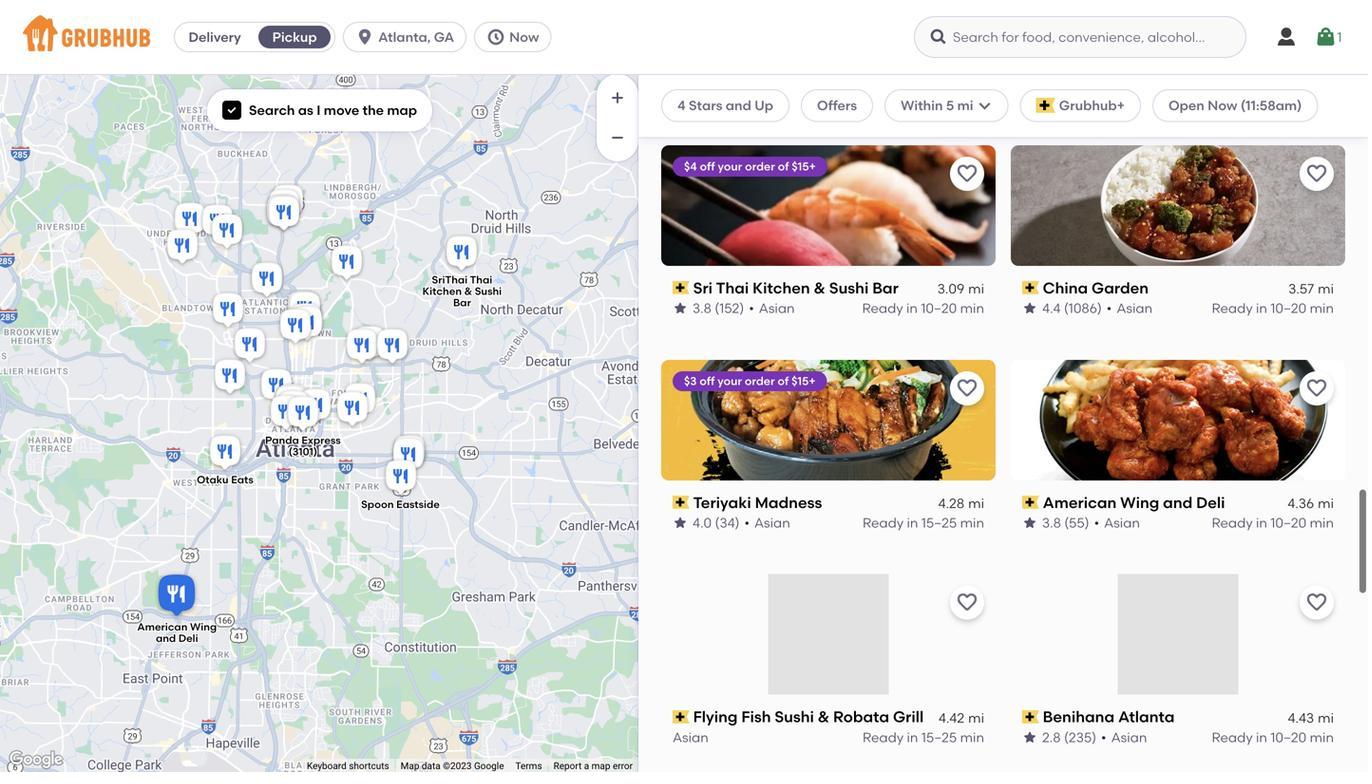 Task type: vqa. For each thing, say whether or not it's contained in the screenshot.
and to the left
yes



Task type: locate. For each thing, give the bounding box(es) containing it.
4.42 mi
[[939, 710, 985, 727]]

american wing and deli inside map region
[[137, 621, 217, 645]]

svg image
[[1275, 26, 1298, 48], [1315, 26, 1338, 48], [356, 28, 375, 47], [978, 98, 993, 113], [226, 105, 238, 116]]

mi for teriyaki madness
[[969, 496, 985, 512]]

in for teriyaki madness
[[907, 515, 919, 531]]

• asian down ramen
[[743, 86, 789, 102]]

kitchen for srithai
[[423, 285, 462, 298]]

0 horizontal spatial bar
[[453, 297, 471, 309]]

now right open
[[1208, 97, 1238, 114]]

order
[[745, 160, 775, 173], [745, 374, 775, 388]]

2 vertical spatial and
[[156, 633, 176, 645]]

2 horizontal spatial bar
[[873, 279, 899, 297]]

10–20
[[1271, 86, 1307, 102], [921, 300, 957, 316], [1271, 300, 1307, 316], [1271, 515, 1307, 531], [1271, 730, 1307, 746]]

now button
[[474, 22, 559, 52]]

order down up
[[745, 160, 775, 173]]

a
[[584, 761, 589, 772]]

ready in 10–20 min for china garden
[[1212, 300, 1334, 316]]

10–20 for wagamama
[[1271, 86, 1307, 102]]

save this restaurant button
[[950, 157, 985, 191], [1300, 157, 1334, 191], [950, 371, 985, 406], [1300, 371, 1334, 406], [950, 586, 985, 620], [1300, 586, 1334, 620]]

mi for china garden
[[1318, 281, 1334, 297]]

1 vertical spatial ready in 15–25 min
[[863, 730, 985, 746]]

atlanta, ga button
[[343, 22, 474, 52]]

star icon image left "3.1" in the right of the page
[[1023, 86, 1038, 101]]

map
[[387, 102, 417, 118], [592, 761, 611, 772]]

yoi yoi japanese steakhouse & sushi image
[[199, 202, 237, 244]]

of
[[778, 160, 789, 173], [778, 374, 789, 388]]

your for teriyaki
[[718, 374, 742, 388]]

• right (47) at the top of page
[[1089, 86, 1095, 102]]

$3
[[684, 374, 697, 388]]

• asian down benihana atlanta
[[1102, 730, 1148, 746]]

1 subscription pass image from the top
[[1023, 282, 1039, 295]]

1 horizontal spatial kitchen
[[753, 279, 810, 297]]

ready in 10–20 min for wagamama
[[1212, 86, 1334, 102]]

15–25 for flying fish sushi & robata grill
[[922, 730, 957, 746]]

10–20 down 3.09
[[921, 300, 957, 316]]

ready in 10–20 min down 3.09
[[862, 300, 985, 316]]

subscription pass image up 4
[[673, 67, 690, 80]]

mi right 3.09
[[969, 281, 985, 297]]

sushi inside srithai thai kitchen & sushi bar
[[475, 285, 502, 298]]

srithai
[[432, 274, 468, 287]]

0 horizontal spatial and
[[156, 633, 176, 645]]

in for jinya ramen bar
[[904, 86, 915, 102]]

ramen
[[743, 64, 797, 83]]

0 vertical spatial $15+
[[792, 160, 816, 173]]

kitchen down srithai thai kitchen & sushi bar image
[[423, 285, 462, 298]]

• asian down garden
[[1107, 300, 1153, 316]]

atlanta
[[1119, 708, 1175, 727]]

min for jinya ramen bar
[[961, 86, 985, 102]]

mi right the 2.61
[[969, 66, 985, 82]]

min for wagamama
[[1310, 86, 1334, 102]]

0 horizontal spatial wing
[[190, 621, 217, 634]]

svg image for search as i move the map
[[226, 105, 238, 116]]

asian right (55)
[[1105, 515, 1140, 531]]

Search for food, convenience, alcohol... search field
[[914, 16, 1247, 58]]

china breeze underground image
[[267, 393, 305, 435]]

anh's kitchen downtown image
[[297, 386, 335, 428]]

• asian for wagamama
[[1089, 86, 1135, 102]]

0 horizontal spatial svg image
[[487, 28, 506, 47]]

10–20 down 2.79
[[1271, 86, 1307, 102]]

ra sushi atlanta image
[[265, 187, 303, 229]]

svg image up 2.79 mi
[[1315, 26, 1338, 48]]

(235)
[[1064, 730, 1097, 746]]

3.8 left (55)
[[1043, 515, 1062, 531]]

thai
[[470, 274, 493, 287], [716, 279, 749, 297]]

subscription pass image left flying
[[673, 711, 690, 724]]

kitchen inside srithai thai kitchen & sushi bar
[[423, 285, 462, 298]]

15–25 down '4.42'
[[922, 730, 957, 746]]

now right ga
[[510, 29, 539, 45]]

min down '4.36 mi'
[[1310, 515, 1334, 531]]

in for sri thai kitchen & sushi bar
[[907, 300, 918, 316]]

ready in 20–30 min
[[860, 86, 985, 102]]

min for flying fish sushi & robata grill
[[961, 730, 985, 746]]

in for american wing and deli
[[1256, 515, 1268, 531]]

svg image inside the 1 'button'
[[1315, 26, 1338, 48]]

and left up
[[726, 97, 752, 114]]

3.1
[[1043, 86, 1058, 102]]

plus icon image
[[608, 88, 627, 107]]

• asian down teriyaki madness
[[745, 515, 791, 531]]

• asian down sri thai kitchen & sushi bar
[[749, 300, 795, 316]]

subscription pass image left benihana
[[1023, 711, 1039, 724]]

1 vertical spatial map
[[592, 761, 611, 772]]

map region
[[0, 43, 817, 773]]

subscription pass image
[[1023, 282, 1039, 295], [1023, 496, 1039, 510]]

american wing and deli image
[[154, 572, 200, 622]]

order right $3
[[745, 374, 775, 388]]

mi for american wing and deli
[[1318, 496, 1334, 512]]

stars
[[689, 97, 723, 114]]

ready in 15–25 min down grill
[[863, 730, 985, 746]]

save this restaurant button for china garden
[[1300, 157, 1334, 191]]

&
[[814, 279, 826, 297], [464, 285, 472, 298], [818, 708, 830, 727]]

teriyaki madness image
[[208, 211, 246, 253]]

deli
[[1197, 494, 1226, 512], [179, 633, 198, 645]]

benihana atlanta image
[[265, 193, 303, 235]]

china garden logo image
[[1011, 145, 1346, 266]]

and down "american wing and deli" image
[[156, 633, 176, 645]]

american
[[1043, 494, 1117, 512], [137, 621, 188, 634]]

mi right 4.43
[[1318, 710, 1334, 727]]

spoon eastside
[[361, 498, 440, 511]]

min down the 4.43 mi
[[1310, 730, 1334, 746]]

star icon image left 2.8
[[1023, 730, 1038, 746]]

1 vertical spatial american wing and deli
[[137, 621, 217, 645]]

asian down the wagamama
[[1099, 86, 1135, 102]]

• right (152)
[[749, 300, 754, 316]]

sri thai kitchen & sushi bar
[[694, 279, 899, 297]]

10–20 for china garden
[[1271, 300, 1307, 316]]

robata
[[834, 708, 890, 727]]

star icon image left 3.8 (55)
[[1023, 516, 1038, 531]]

1 horizontal spatial svg image
[[930, 28, 949, 47]]

your for sri
[[718, 160, 742, 173]]

(1086)
[[1064, 300, 1102, 316]]

1 svg image from the left
[[487, 28, 506, 47]]

2 off from the top
[[700, 374, 715, 388]]

1 vertical spatial now
[[1208, 97, 1238, 114]]

3.8 for american wing and deli
[[1043, 515, 1062, 531]]

ready in 10–20 min for sri thai kitchen & sushi bar
[[862, 300, 985, 316]]

spoon eastside image
[[382, 458, 420, 499]]

mi for benihana atlanta
[[1318, 710, 1334, 727]]

bar down srithai
[[453, 297, 471, 309]]

2 subscription pass image from the top
[[1023, 496, 1039, 510]]

subscription pass image left teriyaki
[[673, 496, 690, 510]]

0 vertical spatial 15–25
[[922, 515, 957, 531]]

mi right '4.42'
[[969, 710, 985, 727]]

asian for benihana atlanta
[[1112, 730, 1148, 746]]

sri thai kitchen & sushi bar logo image
[[662, 145, 996, 266]]

asian for jinya ramen bar
[[753, 86, 789, 102]]

map data ©2023 google
[[401, 761, 504, 772]]

0 horizontal spatial sushi
[[475, 285, 502, 298]]

asian down ramen
[[753, 86, 789, 102]]

mi right 4.28
[[969, 496, 985, 512]]

in for benihana atlanta
[[1256, 730, 1268, 746]]

4.43 mi
[[1288, 710, 1334, 727]]

star icon image for china garden
[[1023, 301, 1038, 316]]

off right $3
[[700, 374, 715, 388]]

star icon image
[[673, 86, 688, 101], [1023, 86, 1038, 101], [673, 301, 688, 316], [1023, 301, 1038, 316], [673, 516, 688, 531], [1023, 516, 1038, 531], [1023, 730, 1038, 746]]

svg image inside the atlanta, ga button
[[356, 28, 375, 47]]

asian for american wing and deli
[[1105, 515, 1140, 531]]

• for jinya ramen bar
[[743, 86, 749, 102]]

up
[[755, 97, 774, 114]]

10–20 for sri thai kitchen & sushi bar
[[921, 300, 957, 316]]

1 ready in 15–25 min from the top
[[863, 515, 985, 531]]

0 vertical spatial off
[[700, 160, 715, 173]]

subscription pass image right 4.28 mi on the right of page
[[1023, 496, 1039, 510]]

min down 4.28 mi on the right of page
[[961, 515, 985, 531]]

ready in 15–25 min for flying fish sushi & robata grill
[[863, 730, 985, 746]]

10–20 down 3.57
[[1271, 300, 1307, 316]]

• asian right (55)
[[1095, 515, 1140, 531]]

& for flying fish sushi & robata grill
[[818, 708, 830, 727]]

thai inside srithai thai kitchen & sushi bar
[[470, 274, 493, 287]]

china
[[1043, 279, 1088, 297]]

1 vertical spatial off
[[700, 374, 715, 388]]

mr. hibachi image
[[275, 388, 313, 430]]

1 vertical spatial $15+
[[792, 374, 816, 388]]

jinya
[[694, 64, 740, 83]]

shortcuts
[[349, 761, 389, 772]]

open now (11:58am)
[[1169, 97, 1302, 114]]

2 of from the top
[[778, 374, 789, 388]]

map right the
[[387, 102, 417, 118]]

subscription pass image for wagamama
[[1023, 67, 1039, 80]]

1 vertical spatial wing
[[190, 621, 217, 634]]

• for teriyaki madness
[[745, 515, 750, 531]]

otaku
[[197, 474, 229, 487]]

1 vertical spatial and
[[1164, 494, 1193, 512]]

and inside map region
[[156, 633, 176, 645]]

benihana
[[1043, 708, 1115, 727]]

bar inside srithai thai kitchen & sushi bar
[[453, 297, 471, 309]]

ready in 10–20 min for american wing and deli
[[1212, 515, 1334, 531]]

min for benihana atlanta
[[1310, 730, 1334, 746]]

thai up (152)
[[716, 279, 749, 297]]

china garden image
[[328, 243, 366, 285]]

ready for jinya ramen bar
[[860, 86, 901, 102]]

in for wagamama
[[1256, 86, 1268, 102]]

subscription pass image left sri
[[673, 282, 690, 295]]

0 horizontal spatial kitchen
[[423, 285, 462, 298]]

svg image right ga
[[487, 28, 506, 47]]

min down 2.61 mi
[[961, 86, 985, 102]]

map right a
[[592, 761, 611, 772]]

china garden
[[1043, 279, 1149, 297]]

off for teriyaki
[[700, 374, 715, 388]]

0 horizontal spatial thai
[[470, 274, 493, 287]]

4.4
[[1043, 300, 1061, 316]]

2 your from the top
[[718, 374, 742, 388]]

off
[[700, 160, 715, 173], [700, 374, 715, 388]]

teriyaki
[[694, 494, 752, 512]]

2.61
[[942, 66, 965, 82]]

your right $3
[[718, 374, 742, 388]]

naanstop image
[[272, 384, 310, 425]]

asian down atlanta
[[1112, 730, 1148, 746]]

min
[[961, 86, 985, 102], [1310, 86, 1334, 102], [961, 300, 985, 316], [1310, 300, 1334, 316], [961, 515, 985, 531], [1310, 515, 1334, 531], [961, 730, 985, 746], [1310, 730, 1334, 746]]

0 vertical spatial now
[[510, 29, 539, 45]]

4.0 (34)
[[693, 515, 740, 531]]

svg image
[[487, 28, 506, 47], [930, 28, 949, 47]]

1 vertical spatial order
[[745, 374, 775, 388]]

• asian for china garden
[[1107, 300, 1153, 316]]

deli up proceed to checkout
[[1197, 494, 1226, 512]]

0 horizontal spatial now
[[510, 29, 539, 45]]

atlanta,
[[378, 29, 431, 45]]

svg image left search
[[226, 105, 238, 116]]

0 vertical spatial and
[[726, 97, 752, 114]]

off right $4
[[700, 160, 715, 173]]

min down 3.09 mi
[[961, 300, 985, 316]]

• asian for sri thai kitchen & sushi bar
[[749, 300, 795, 316]]

google image
[[5, 748, 67, 773]]

& down sri thai kitchen & sushi bar logo
[[814, 279, 826, 297]]

order for madness
[[745, 374, 775, 388]]

svg image left atlanta,
[[356, 28, 375, 47]]

1 vertical spatial subscription pass image
[[1023, 496, 1039, 510]]

& inside srithai thai kitchen & sushi bar
[[464, 285, 472, 298]]

thai right srithai
[[470, 274, 493, 287]]

asian for china garden
[[1117, 300, 1153, 316]]

star icon image for teriyaki madness
[[673, 516, 688, 531]]

0 vertical spatial ready in 15–25 min
[[863, 515, 985, 531]]

subscription pass image
[[673, 67, 690, 80], [1023, 67, 1039, 80], [673, 282, 690, 295], [673, 496, 690, 510], [673, 711, 690, 724], [1023, 711, 1039, 724]]

1 horizontal spatial thai
[[716, 279, 749, 297]]

1 horizontal spatial sushi
[[775, 708, 814, 727]]

©2023
[[443, 761, 472, 772]]

sushi down sri thai kitchen & sushi bar logo
[[830, 279, 869, 297]]

min for american wing and deli
[[1310, 515, 1334, 531]]

0 vertical spatial subscription pass image
[[1023, 282, 1039, 295]]

sushi
[[830, 279, 869, 297], [475, 285, 502, 298], [775, 708, 814, 727]]

1 vertical spatial save this restaurant image
[[1306, 592, 1329, 615]]

svg image inside now button
[[487, 28, 506, 47]]

0 vertical spatial map
[[387, 102, 417, 118]]

1 vertical spatial of
[[778, 374, 789, 388]]

2 15–25 from the top
[[922, 730, 957, 746]]

1 vertical spatial your
[[718, 374, 742, 388]]

mi right 5
[[958, 97, 974, 114]]

1 vertical spatial 15–25
[[922, 730, 957, 746]]

kitchen right sri
[[753, 279, 810, 297]]

star icon image left 4.4
[[1023, 301, 1038, 316]]

save this restaurant image
[[1306, 377, 1329, 400], [1306, 592, 1329, 615]]

15–25 down 4.28
[[922, 515, 957, 531]]

atlanta, ga
[[378, 29, 454, 45]]

save this restaurant image for benihana atlanta
[[1306, 592, 1329, 615]]

kitchen
[[753, 279, 810, 297], [423, 285, 462, 298]]

1 vertical spatial deli
[[179, 633, 198, 645]]

teriyaki madness logo image
[[662, 360, 996, 481]]

1 horizontal spatial wing
[[1121, 494, 1160, 512]]

sushi for sri thai kitchen & sushi bar
[[830, 279, 869, 297]]

0 vertical spatial 3.8
[[693, 300, 712, 316]]

1 horizontal spatial map
[[592, 761, 611, 772]]

eastside
[[396, 498, 440, 511]]

star icon image left 3.8 (152)
[[673, 301, 688, 316]]

sushi right fish
[[775, 708, 814, 727]]

move
[[324, 102, 360, 118]]

2 ready in 15–25 min from the top
[[863, 730, 985, 746]]

ready in 10–20 min down 4.36
[[1212, 515, 1334, 531]]

bar up offers
[[800, 64, 827, 83]]

1
[[1338, 29, 1343, 45]]

0 horizontal spatial american wing and deli
[[137, 621, 217, 645]]

1 off from the top
[[700, 160, 715, 173]]

american wing and deli logo image
[[1011, 360, 1346, 481]]

ready for teriyaki madness
[[863, 515, 904, 531]]

mi right 4.36
[[1318, 496, 1334, 512]]

0 vertical spatial save this restaurant image
[[1306, 377, 1329, 400]]

2 horizontal spatial and
[[1164, 494, 1193, 512]]

asian down garden
[[1117, 300, 1153, 316]]

min down 2.79 mi
[[1310, 86, 1334, 102]]

0 vertical spatial your
[[718, 160, 742, 173]]

east wave asian fusion image
[[273, 382, 311, 423]]

your
[[718, 160, 742, 173], [718, 374, 742, 388]]

ready in 15–25 min down 4.28
[[863, 515, 985, 531]]

asian down sri thai kitchen & sushi bar
[[759, 300, 795, 316]]

$3 off your order of $15+
[[684, 374, 816, 388]]

offers
[[817, 97, 857, 114]]

2 save this restaurant image from the top
[[1306, 592, 1329, 615]]

• right (55)
[[1095, 515, 1100, 531]]

benihana atlanta logo image
[[1118, 575, 1239, 695]]

1 save this restaurant image from the top
[[1306, 377, 1329, 400]]

& for srithai thai kitchen & sushi bar
[[464, 285, 472, 298]]

(152)
[[715, 300, 744, 316]]

now inside now button
[[510, 29, 539, 45]]

benihana atlanta
[[1043, 708, 1175, 727]]

and up proceed
[[1164, 494, 1193, 512]]

• right (34)
[[745, 515, 750, 531]]

makimono image
[[341, 381, 379, 422]]

1 horizontal spatial 3.8
[[1043, 515, 1062, 531]]

new dragon image
[[171, 200, 209, 242]]

1 your from the top
[[718, 160, 742, 173]]

• for wagamama
[[1089, 86, 1095, 102]]

mi right 3.57
[[1318, 281, 1334, 297]]

1 15–25 from the top
[[922, 515, 957, 531]]

pickup button
[[255, 22, 335, 52]]

2.8
[[1043, 730, 1061, 746]]

subscription pass image left china
[[1023, 282, 1039, 295]]

ready in 15–25 min
[[863, 515, 985, 531], [863, 730, 985, 746]]

ready in 10–20 min for benihana atlanta
[[1212, 730, 1334, 746]]

mi right 2.79
[[1318, 66, 1334, 82]]

keyboard shortcuts button
[[307, 760, 389, 773]]

1 vertical spatial 3.8
[[1043, 515, 1062, 531]]

1 horizontal spatial deli
[[1197, 494, 1226, 512]]

1 $15+ from the top
[[792, 160, 816, 173]]

& left robata
[[818, 708, 830, 727]]

1 of from the top
[[778, 160, 789, 173]]

bar
[[800, 64, 827, 83], [873, 279, 899, 297], [453, 297, 471, 309]]

$4 off your order of $15+
[[684, 160, 816, 173]]

wagamama image
[[209, 290, 247, 332]]

lifting noodles ramen image
[[391, 433, 429, 475]]

bar left 3.09
[[873, 279, 899, 297]]

your right $4
[[718, 160, 742, 173]]

min down 4.42 mi
[[961, 730, 985, 746]]

sushi right srithai
[[475, 285, 502, 298]]

subscription pass image for flying fish sushi & robata grill
[[673, 711, 690, 724]]

0 vertical spatial wing
[[1121, 494, 1160, 512]]

madness
[[755, 494, 822, 512]]

1 vertical spatial american
[[137, 621, 188, 634]]

• right (20)
[[743, 86, 749, 102]]

search
[[249, 102, 295, 118]]

& down srithai thai kitchen & sushi bar image
[[464, 285, 472, 298]]

delivery button
[[175, 22, 255, 52]]

mi for jinya ramen bar
[[969, 66, 985, 82]]

subscription pass image up grubhub plus flag logo
[[1023, 67, 1039, 80]]

0 horizontal spatial deli
[[179, 633, 198, 645]]

off for sri
[[700, 160, 715, 173]]

star icon image left 3.7
[[673, 86, 688, 101]]

i
[[317, 102, 321, 118]]

(34)
[[715, 515, 740, 531]]

asian down teriyaki madness
[[755, 515, 791, 531]]

0 vertical spatial american
[[1043, 494, 1117, 512]]

• for sri thai kitchen & sushi bar
[[749, 300, 754, 316]]

ready in 10–20 min down 2.79
[[1212, 86, 1334, 102]]

0 vertical spatial order
[[745, 160, 775, 173]]

• down benihana atlanta
[[1102, 730, 1107, 746]]

ready in 10–20 min down 4.43
[[1212, 730, 1334, 746]]

deli inside map region
[[179, 633, 198, 645]]

• asian for jinya ramen bar
[[743, 86, 789, 102]]

american wing and deli
[[1043, 494, 1226, 512], [137, 621, 217, 645]]

2 horizontal spatial sushi
[[830, 279, 869, 297]]

10–20 down 4.43
[[1271, 730, 1307, 746]]

srithai thai kitchen & sushi bar image
[[443, 233, 481, 275]]

0 horizontal spatial 3.8
[[693, 300, 712, 316]]

star icon image for benihana atlanta
[[1023, 730, 1038, 746]]

panda express (3101) image
[[284, 394, 322, 436]]

asian for wagamama
[[1099, 86, 1135, 102]]

report a map error link
[[554, 761, 633, 772]]

express
[[302, 435, 341, 447]]

subscription pass image for sri thai kitchen & sushi bar
[[673, 282, 690, 295]]

1 horizontal spatial american wing and deli
[[1043, 494, 1226, 512]]

3.09 mi
[[938, 281, 985, 297]]

• down garden
[[1107, 300, 1112, 316]]

chin chin 2 image
[[343, 326, 381, 368]]

grubhub plus flag logo image
[[1037, 98, 1056, 113]]

0 horizontal spatial american
[[137, 621, 188, 634]]

• asian down the wagamama
[[1089, 86, 1135, 102]]

10–20 for benihana atlanta
[[1271, 730, 1307, 746]]

ready in 10–20 min down 3.57
[[1212, 300, 1334, 316]]

0 vertical spatial of
[[778, 160, 789, 173]]

wing inside map region
[[190, 621, 217, 634]]

2 $15+ from the top
[[792, 374, 816, 388]]

10–20 down 4.36
[[1271, 515, 1307, 531]]

subscription pass image for jinya ramen bar
[[673, 67, 690, 80]]

save this restaurant image
[[956, 162, 979, 185], [1306, 162, 1329, 185], [956, 377, 979, 400], [956, 592, 979, 615]]



Task type: describe. For each thing, give the bounding box(es) containing it.
ready for sri thai kitchen & sushi bar
[[862, 300, 904, 316]]

0 horizontal spatial map
[[387, 102, 417, 118]]

bar for sri thai kitchen & sushi bar
[[873, 279, 899, 297]]

terms link
[[516, 761, 542, 772]]

min for sri thai kitchen & sushi bar
[[961, 300, 985, 316]]

(55)
[[1065, 515, 1090, 531]]

grill
[[893, 708, 924, 727]]

4.28
[[939, 496, 965, 512]]

2.79
[[1290, 66, 1315, 82]]

star icon image for american wing and deli
[[1023, 516, 1038, 531]]

4.28 mi
[[939, 496, 985, 512]]

3.8 (152)
[[693, 300, 744, 316]]

ready for china garden
[[1212, 300, 1253, 316]]

5
[[946, 97, 955, 114]]

10–20 for american wing and deli
[[1271, 515, 1307, 531]]

as
[[298, 102, 314, 118]]

0 vertical spatial american wing and deli
[[1043, 494, 1226, 512]]

thai for srithai
[[470, 274, 493, 287]]

urban hai image
[[284, 288, 322, 330]]

report a map error
[[554, 761, 633, 772]]

eats
[[231, 474, 253, 487]]

subscription pass image for teriyaki madness
[[673, 496, 690, 510]]

• asian for benihana atlanta
[[1102, 730, 1148, 746]]

keyboard
[[307, 761, 347, 772]]

of for madness
[[778, 374, 789, 388]]

bar for srithai thai kitchen & sushi bar
[[453, 297, 471, 309]]

• asian for american wing and deli
[[1095, 515, 1140, 531]]

save this restaurant button for american wing and deli
[[1300, 371, 1334, 406]]

svg image up 2.79
[[1275, 26, 1298, 48]]

2.8 (235)
[[1043, 730, 1097, 746]]

0 vertical spatial deli
[[1197, 494, 1226, 512]]

(3101)
[[289, 446, 317, 459]]

ready for flying fish sushi & robata grill
[[863, 730, 904, 746]]

mi for sri thai kitchen & sushi bar
[[969, 281, 985, 297]]

4.43
[[1288, 710, 1315, 727]]

subscription pass image for american wing and deli
[[1023, 496, 1039, 510]]

subscription pass image for benihana atlanta
[[1023, 711, 1039, 724]]

$15+ for madness
[[792, 374, 816, 388]]

delivery
[[189, 29, 241, 45]]

3.8 for sri thai kitchen & sushi bar
[[693, 300, 712, 316]]

planet bombay indian cuisine image
[[334, 389, 372, 431]]

search as i move the map
[[249, 102, 417, 118]]

jinya ramen bar
[[694, 64, 827, 83]]

flying
[[694, 708, 738, 727]]

asian for sri thai kitchen & sushi bar
[[759, 300, 795, 316]]

within
[[901, 97, 943, 114]]

4.42
[[939, 710, 965, 727]]

mi for flying fish sushi & robata grill
[[969, 710, 985, 727]]

asian for teriyaki madness
[[755, 515, 791, 531]]

1 horizontal spatial bar
[[800, 64, 827, 83]]

3.7
[[693, 86, 711, 102]]

in for china garden
[[1256, 300, 1268, 316]]

lucky china 8 image
[[211, 357, 249, 399]]

ready in 15–25 min for teriyaki madness
[[863, 515, 985, 531]]

4.4 (1086)
[[1043, 300, 1102, 316]]

svg image for atlanta, ga
[[356, 28, 375, 47]]

2.79 mi
[[1290, 66, 1334, 82]]

star icon image for sri thai kitchen & sushi bar
[[673, 301, 688, 316]]

• for benihana atlanta
[[1102, 730, 1107, 746]]

star icon image for wagamama
[[1023, 86, 1038, 101]]

(20)
[[714, 86, 739, 102]]

proceed to checkout
[[1137, 520, 1275, 536]]

ready for american wing and deli
[[1212, 515, 1253, 531]]

20–30
[[918, 86, 957, 102]]

keyboard shortcuts
[[307, 761, 389, 772]]

4
[[678, 97, 686, 114]]

silverlake ramen image
[[286, 289, 324, 331]]

checkout
[[1211, 520, 1275, 536]]

proceed
[[1137, 520, 1191, 536]]

order for thai
[[745, 160, 775, 173]]

4.36 mi
[[1288, 496, 1334, 512]]

thai for sri
[[716, 279, 749, 297]]

otaku eats image
[[206, 433, 244, 475]]

panda express (3101)
[[265, 435, 341, 459]]

1 horizontal spatial and
[[726, 97, 752, 114]]

4.0
[[693, 515, 712, 531]]

blue india image
[[288, 304, 326, 345]]

mi for wagamama
[[1318, 66, 1334, 82]]

• for china garden
[[1107, 300, 1112, 316]]

sushi for srithai thai kitchen & sushi bar
[[475, 285, 502, 298]]

1 horizontal spatial now
[[1208, 97, 1238, 114]]

ready for benihana atlanta
[[1212, 730, 1253, 746]]

fish
[[742, 708, 771, 727]]

kitchen for sri
[[753, 279, 810, 297]]

$4
[[684, 160, 697, 173]]

(47)
[[1061, 86, 1085, 102]]

save this restaurant button for benihana atlanta
[[1300, 586, 1334, 620]]

3.7 (20)
[[693, 86, 739, 102]]

4 stars and up
[[678, 97, 774, 114]]

svg image for 1
[[1315, 26, 1338, 48]]

wagamama
[[1043, 64, 1138, 83]]

main navigation navigation
[[0, 0, 1369, 75]]

1 horizontal spatial american
[[1043, 494, 1117, 512]]

asian down flying
[[673, 730, 709, 746]]

kwan's deli and korean kitchen image
[[258, 366, 296, 408]]

min for teriyaki madness
[[961, 515, 985, 531]]

4.36
[[1288, 496, 1315, 512]]

report
[[554, 761, 582, 772]]

• for american wing and deli
[[1095, 515, 1100, 531]]

of for thai
[[778, 160, 789, 173]]

nova sushi bar & asian bistro ii image
[[277, 307, 315, 348]]

american inside the american wing and deli
[[137, 621, 188, 634]]

to
[[1195, 520, 1208, 536]]

data
[[422, 761, 441, 772]]

mukja korean fried chicken image
[[287, 301, 325, 343]]

tko image
[[390, 436, 428, 478]]

the
[[363, 102, 384, 118]]

flying fish sushi & robata grill logo image
[[768, 575, 889, 695]]

ga
[[434, 29, 454, 45]]

sri
[[694, 279, 713, 297]]

terms
[[516, 761, 542, 772]]

jinya ramen bar image
[[374, 326, 412, 368]]

satto thai and sushi image
[[231, 326, 269, 367]]

15–25 for teriyaki madness
[[922, 515, 957, 531]]

hibachi ko atlanta image
[[263, 192, 301, 234]]

3.57
[[1289, 281, 1315, 297]]

1 button
[[1315, 20, 1343, 54]]

minus icon image
[[608, 128, 627, 147]]

panda
[[265, 435, 299, 447]]

star icon image for jinya ramen bar
[[673, 86, 688, 101]]

otaku eats
[[197, 474, 253, 487]]

google
[[474, 761, 504, 772]]

2 svg image from the left
[[930, 28, 949, 47]]

svg image right 5
[[978, 98, 993, 113]]

flying fish sushi & robata grill
[[694, 708, 924, 727]]

flying fish sushi & robata grill image
[[163, 227, 201, 268]]

$15+ for thai
[[792, 160, 816, 173]]

okiboru image
[[269, 182, 307, 224]]

save this restaurant button for flying fish sushi & robata grill
[[950, 586, 985, 620]]

within 5 mi
[[901, 97, 974, 114]]

• asian for teriyaki madness
[[745, 515, 791, 531]]

3.57 mi
[[1289, 281, 1334, 297]]

(11:58am)
[[1241, 97, 1302, 114]]

open
[[1169, 97, 1205, 114]]

spoon
[[361, 498, 394, 511]]

teriyaki madness
[[694, 494, 822, 512]]

save this restaurant image for american wing and deli
[[1306, 377, 1329, 400]]

error
[[613, 761, 633, 772]]

sri thai kitchen & sushi bar image
[[248, 260, 286, 302]]

ready for wagamama
[[1212, 86, 1253, 102]]

china dragon image
[[351, 324, 389, 365]]

& for sri thai kitchen & sushi bar
[[814, 279, 826, 297]]

in for flying fish sushi & robata grill
[[907, 730, 919, 746]]

garden
[[1092, 279, 1149, 297]]



